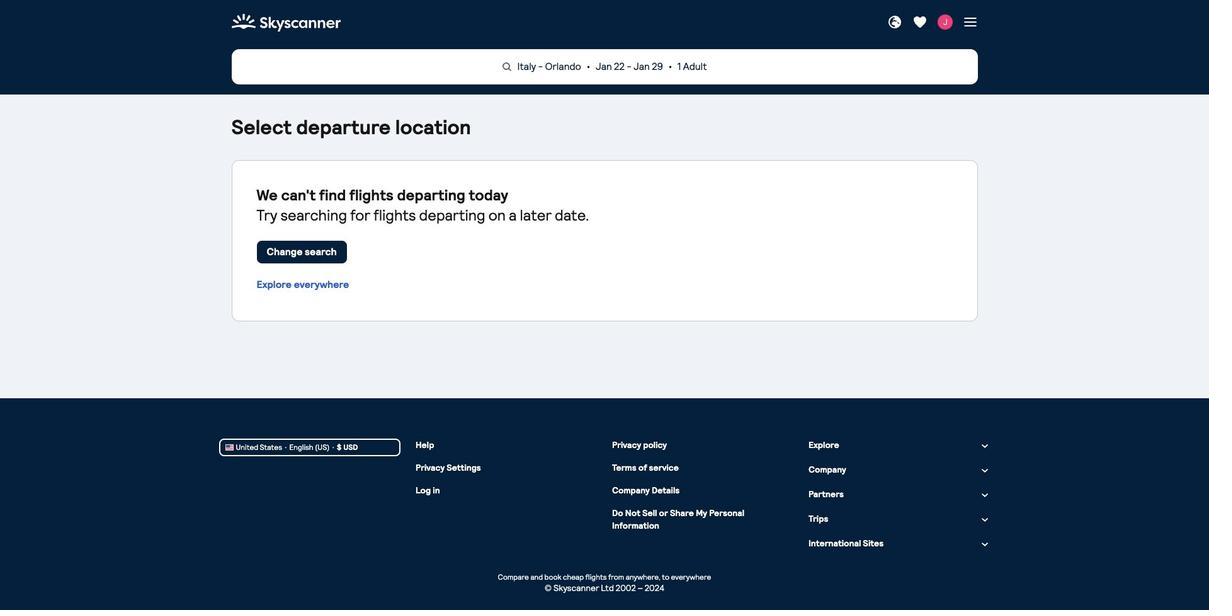 Task type: describe. For each thing, give the bounding box(es) containing it.
profile image
[[938, 14, 953, 30]]

3 on dark__nziwz image from the top
[[981, 540, 991, 550]]

1 on dark__nziwz image from the top
[[981, 441, 991, 451]]

open menu image
[[963, 14, 978, 30]]

1 on dark__nziwz image from the top
[[981, 466, 991, 476]]

saved flights image
[[913, 14, 928, 30]]



Task type: vqa. For each thing, say whether or not it's contained in the screenshot.
Open menu 'image'
yes



Task type: locate. For each thing, give the bounding box(es) containing it.
1 vertical spatial on dark__nziwz image
[[981, 490, 991, 500]]

2 on dark__nziwz image from the top
[[981, 515, 991, 525]]

2 vertical spatial on dark__nziwz image
[[981, 540, 991, 550]]

regional settings image
[[888, 14, 903, 30]]

on dark__nziwz image
[[981, 466, 991, 476], [981, 515, 991, 525]]

2 on dark__nziwz image from the top
[[981, 490, 991, 500]]

0 vertical spatial on dark__nziwz image
[[981, 441, 991, 451]]

skyscanner home image
[[232, 10, 341, 35]]

0 vertical spatial on dark__nziwz image
[[981, 466, 991, 476]]

on dark__nziwz image
[[981, 441, 991, 451], [981, 490, 991, 500], [981, 540, 991, 550]]

us image
[[226, 444, 233, 451]]

1 vertical spatial on dark__nziwz image
[[981, 515, 991, 525]]



